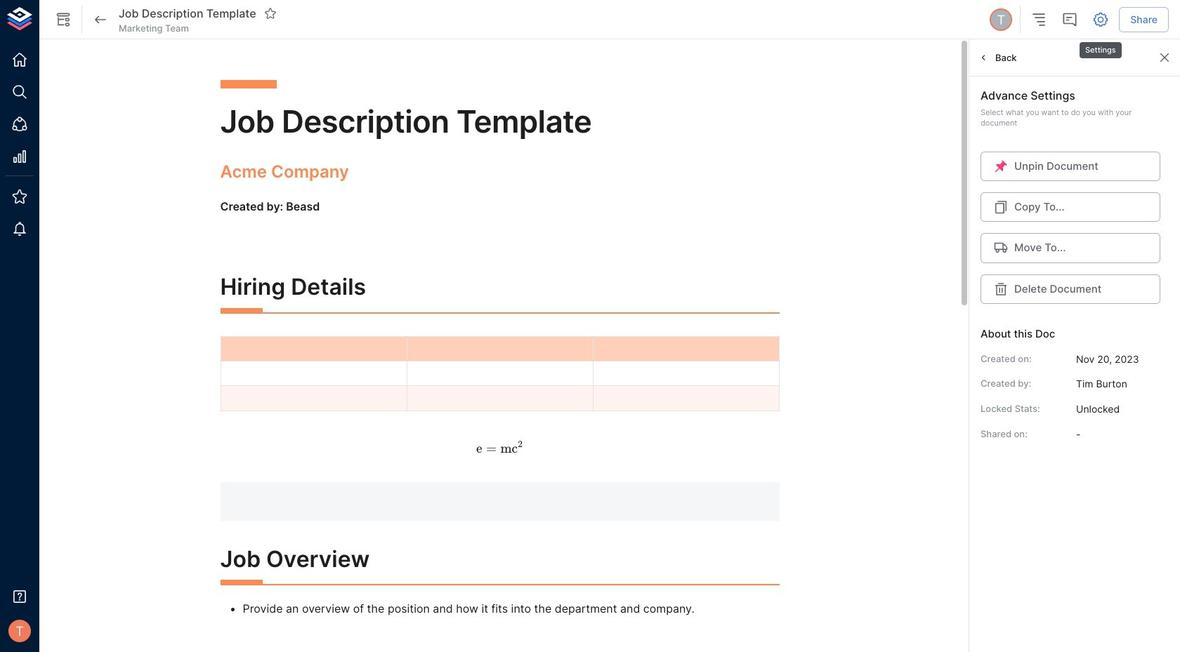Task type: vqa. For each thing, say whether or not it's contained in the screenshot.
Settings icon
yes



Task type: describe. For each thing, give the bounding box(es) containing it.
show wiki image
[[55, 11, 72, 28]]

table of contents image
[[1031, 11, 1048, 28]]



Task type: locate. For each thing, give the bounding box(es) containing it.
comments image
[[1062, 11, 1079, 28]]

favorite image
[[264, 7, 277, 20]]

settings image
[[1093, 11, 1110, 28]]

go back image
[[92, 11, 109, 28]]

tooltip
[[1079, 32, 1123, 60]]



